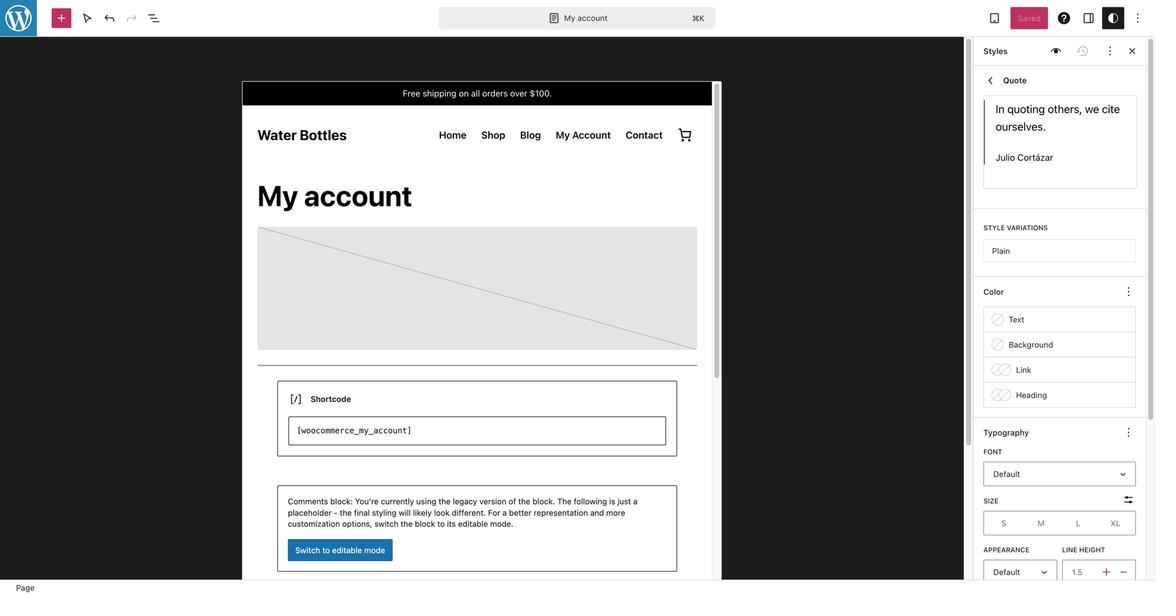 Task type: locate. For each thing, give the bounding box(es) containing it.
l
[[1077, 519, 1081, 528]]

set custom size image
[[1122, 493, 1136, 508]]

quote
[[1004, 76, 1027, 85]]

navigate to the previous view image
[[984, 73, 999, 88]]

background
[[1009, 340, 1054, 350]]

text button
[[984, 307, 1136, 332]]

Medium button
[[1023, 513, 1060, 534]]

link button
[[984, 358, 1136, 382]]

Large button
[[1060, 513, 1097, 534]]

default button
[[984, 560, 1058, 585]]

color
[[984, 287, 1004, 297]]

typography options image
[[1122, 426, 1136, 440]]

settings image
[[1082, 11, 1096, 26]]

style book image
[[1049, 44, 1064, 58]]

site icon image
[[0, 0, 38, 38]]

close styles image
[[1125, 44, 1140, 58]]

saved button
[[1011, 7, 1048, 29]]

background button
[[984, 333, 1136, 357]]

typography
[[984, 428, 1029, 438]]

decrement image
[[1117, 565, 1132, 580]]

color options image
[[1122, 285, 1136, 299]]

redo image
[[124, 11, 139, 26]]

styles image
[[1106, 11, 1121, 26]]

Extra Large button
[[1097, 513, 1135, 534]]

styles
[[984, 46, 1008, 56]]

plain button
[[984, 240, 1136, 262]]

link
[[1016, 366, 1032, 375]]

height
[[1080, 546, 1106, 554]]

line
[[1063, 546, 1078, 554]]

appearance
[[984, 546, 1030, 554]]



Task type: describe. For each thing, give the bounding box(es) containing it.
xl
[[1111, 519, 1121, 528]]

Line height number field
[[1063, 560, 1100, 585]]

editor top bar region
[[0, 0, 1156, 37]]

revisions image
[[1076, 44, 1091, 58]]

list view image
[[146, 11, 161, 26]]

options image
[[1131, 11, 1146, 26]]

line height
[[1063, 546, 1106, 554]]

help image
[[1057, 11, 1072, 26]]

heading
[[1016, 391, 1048, 400]]

my account
[[564, 13, 608, 23]]

style variations
[[984, 224, 1048, 232]]

Small button
[[986, 513, 1023, 534]]

plain
[[992, 246, 1010, 256]]

s
[[1002, 519, 1007, 528]]

my
[[564, 13, 576, 23]]

styles actions menu bar
[[984, 40, 1122, 62]]

size
[[984, 497, 999, 505]]

text
[[1009, 315, 1025, 324]]

⌘k
[[692, 14, 705, 23]]

page
[[16, 584, 35, 593]]

style
[[984, 224, 1005, 232]]

size element
[[984, 497, 999, 506]]

more image
[[1103, 44, 1118, 58]]

variations
[[1007, 224, 1048, 232]]

tools image
[[80, 11, 95, 26]]

default
[[994, 568, 1021, 577]]

m
[[1038, 519, 1045, 528]]

increment image
[[1100, 565, 1114, 580]]

saved
[[1018, 14, 1041, 23]]

account
[[578, 13, 608, 23]]

font
[[984, 448, 1003, 456]]

font size option group
[[984, 511, 1136, 536]]

toggle block inserter image
[[54, 11, 69, 26]]

view image
[[988, 11, 1002, 26]]

undo image
[[102, 11, 117, 26]]

heading button
[[984, 383, 1136, 408]]



Task type: vqa. For each thing, say whether or not it's contained in the screenshot.
Line height "number field"
yes



